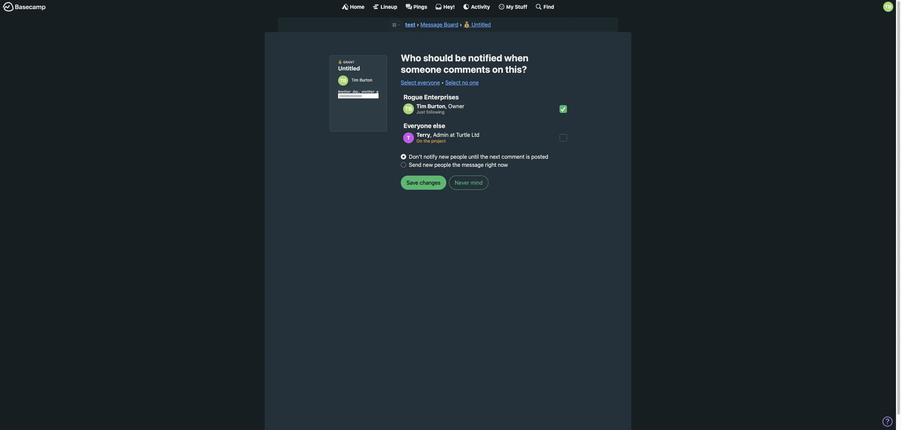 Task type: vqa. For each thing, say whether or not it's contained in the screenshot.
In inside Set important dates on a shared schedule. Subscribe to events in Google Cal, iCal, or Outlook.
no



Task type: describe. For each thing, give the bounding box(es) containing it.
terry , admin       at       turtle ltd on the project
[[417, 132, 479, 143]]

2 select from the left
[[445, 79, 461, 85]]

tim for tim burton
[[351, 77, 358, 83]]

on
[[492, 64, 503, 75]]

turtle
[[456, 132, 470, 138]]

job
[[387, 90, 393, 93]]

at
[[450, 132, 455, 138]]

1 › from the left
[[417, 22, 419, 28]]

send
[[409, 162, 422, 168]]

💰 inside 💰 grant untitled
[[338, 60, 342, 64]]

pings
[[414, 4, 427, 10]]

test link
[[405, 22, 415, 28]]

test
[[405, 22, 415, 28]]

when
[[504, 52, 528, 64]]

board
[[444, 22, 458, 28]]

tim for tim burton , owner just following
[[417, 103, 426, 109]]

no
[[462, 79, 468, 85]]

another day, another great job done.
[[338, 90, 404, 93]]

comments
[[443, 64, 490, 75]]

comment
[[502, 154, 525, 160]]

tim burton , owner just following
[[417, 103, 464, 115]]

admin
[[433, 132, 449, 138]]

1 vertical spatial untitled
[[338, 65, 360, 72]]

2 › from the left
[[460, 22, 462, 28]]

hey!
[[443, 4, 455, 10]]

just
[[417, 109, 425, 115]]

tim burton
[[351, 77, 372, 83]]

ltd
[[472, 132, 479, 138]]

someone
[[401, 64, 442, 75]]

everyone
[[404, 122, 432, 129]]

0 vertical spatial untitled
[[472, 22, 491, 28]]

on
[[417, 138, 422, 143]]

who should be notified when someone comments on this?
[[401, 52, 528, 75]]

else
[[433, 122, 445, 129]]

1 vertical spatial tim burton image
[[338, 75, 348, 86]]

never mind
[[455, 180, 483, 186]]

project
[[431, 138, 446, 143]]

everyone else
[[404, 122, 445, 129]]

is
[[526, 154, 530, 160]]

home link
[[342, 3, 365, 10]]

main element
[[0, 0, 896, 13]]

the inside terry , admin       at       turtle ltd on the project
[[424, 138, 430, 143]]

grant
[[343, 60, 355, 64]]

posted
[[531, 154, 548, 160]]

tim burton image
[[403, 104, 414, 114]]

should
[[423, 52, 453, 64]]

hey! button
[[435, 3, 455, 10]]

owner
[[448, 103, 464, 109]]

burton for tim burton , owner just following
[[428, 103, 445, 109]]

0 vertical spatial new
[[439, 154, 449, 160]]

be
[[455, 52, 466, 64]]

notified
[[468, 52, 502, 64]]



Task type: locate. For each thing, give the bounding box(es) containing it.
1 horizontal spatial burton
[[428, 103, 445, 109]]

0 vertical spatial burton
[[360, 77, 372, 83]]

›
[[417, 22, 419, 28], [460, 22, 462, 28]]

💰 untitled link
[[463, 22, 491, 28]]

1 horizontal spatial untitled
[[472, 22, 491, 28]]

select everyone button
[[401, 78, 440, 87]]

don't notify new people until the next comment is posted
[[409, 154, 548, 160]]

1 vertical spatial the
[[480, 154, 488, 160]]

1 horizontal spatial the
[[452, 162, 460, 168]]

right
[[485, 162, 496, 168]]

, inside terry , admin       at       turtle ltd on the project
[[430, 132, 432, 138]]

1 horizontal spatial 💰
[[463, 22, 470, 28]]

message board link
[[420, 22, 458, 28]]

0 vertical spatial people
[[450, 154, 467, 160]]

, left "owner"
[[445, 103, 447, 109]]

burton
[[360, 77, 372, 83], [428, 103, 445, 109]]

another
[[362, 90, 375, 93]]

new right 'notify'
[[439, 154, 449, 160]]

select up done. at top left
[[401, 79, 416, 85]]

terry
[[417, 132, 430, 138]]

0 horizontal spatial tim burton image
[[338, 75, 348, 86]]

1 vertical spatial people
[[434, 162, 451, 168]]

people up send new people the message              right now
[[450, 154, 467, 160]]

this?
[[505, 64, 527, 75]]

0 vertical spatial tim burton image
[[883, 2, 893, 12]]

💰 left grant
[[338, 60, 342, 64]]

1 vertical spatial burton
[[428, 103, 445, 109]]

select right • on the top of the page
[[445, 79, 461, 85]]

done.
[[395, 90, 404, 93]]

tim burton image
[[883, 2, 893, 12], [338, 75, 348, 86]]

now
[[498, 162, 508, 168]]

the down terry
[[424, 138, 430, 143]]

💰 right board on the top of the page
[[463, 22, 470, 28]]

0 horizontal spatial untitled
[[338, 65, 360, 72]]

people down 'notify'
[[434, 162, 451, 168]]

message
[[420, 22, 442, 28]]

1 horizontal spatial tim
[[417, 103, 426, 109]]

day,
[[353, 90, 360, 93]]

💰
[[463, 22, 470, 28], [338, 60, 342, 64]]

terry image
[[403, 132, 414, 143]]

never mind link
[[449, 176, 488, 190]]

1 horizontal spatial select
[[445, 79, 461, 85]]

tim up day,
[[351, 77, 358, 83]]

following
[[426, 109, 445, 115]]

0 horizontal spatial ,
[[430, 132, 432, 138]]

1 vertical spatial tim
[[417, 103, 426, 109]]

select
[[401, 79, 416, 85], [445, 79, 461, 85]]

1 vertical spatial ,
[[430, 132, 432, 138]]

select no one button
[[445, 78, 479, 87]]

0 horizontal spatial select
[[401, 79, 416, 85]]

my stuff button
[[498, 3, 527, 10]]

notify
[[424, 154, 438, 160]]

rogue enterprises
[[404, 93, 459, 101]]

one
[[470, 79, 479, 85]]

who
[[401, 52, 421, 64]]

my stuff
[[506, 4, 527, 10]]

lineup
[[381, 4, 397, 10]]

0 horizontal spatial 💰
[[338, 60, 342, 64]]

activity link
[[463, 3, 490, 10]]

0 horizontal spatial tim
[[351, 77, 358, 83]]

1 vertical spatial 💰
[[338, 60, 342, 64]]

message
[[462, 162, 484, 168]]

1 horizontal spatial ,
[[445, 103, 447, 109]]

› right test
[[417, 22, 419, 28]]

pings button
[[405, 3, 427, 10]]

0 vertical spatial 💰
[[463, 22, 470, 28]]

•
[[441, 79, 444, 85]]

,
[[445, 103, 447, 109], [430, 132, 432, 138]]

, up project
[[430, 132, 432, 138]]

burton inside "tim burton , owner just following"
[[428, 103, 445, 109]]

burton up "following"
[[428, 103, 445, 109]]

rogue
[[404, 93, 423, 101]]

great
[[376, 90, 385, 93]]

burton up another
[[360, 77, 372, 83]]

1 horizontal spatial ›
[[460, 22, 462, 28]]

tim up just
[[417, 103, 426, 109]]

activity
[[471, 4, 490, 10]]

people
[[450, 154, 467, 160], [434, 162, 451, 168]]

untitled down activity
[[472, 22, 491, 28]]

stuff
[[515, 4, 527, 10]]

the left the message
[[452, 162, 460, 168]]

untitled down grant
[[338, 65, 360, 72]]

new
[[439, 154, 449, 160], [423, 162, 433, 168]]

until
[[469, 154, 479, 160]]

0 horizontal spatial the
[[424, 138, 430, 143]]

0 horizontal spatial new
[[423, 162, 433, 168]]

lineup link
[[373, 3, 397, 10]]

never
[[455, 180, 469, 186]]

another
[[338, 90, 351, 93]]

the
[[424, 138, 430, 143], [480, 154, 488, 160], [452, 162, 460, 168]]

1 select from the left
[[401, 79, 416, 85]]

my
[[506, 4, 514, 10]]

1 horizontal spatial tim burton image
[[883, 2, 893, 12]]

1 vertical spatial new
[[423, 162, 433, 168]]

0 vertical spatial the
[[424, 138, 430, 143]]

everyone
[[418, 79, 440, 85]]

find button
[[536, 3, 554, 10]]

home
[[350, 4, 365, 10]]

0 horizontal spatial burton
[[360, 77, 372, 83]]

1 horizontal spatial new
[[439, 154, 449, 160]]

, inside "tim burton , owner just following"
[[445, 103, 447, 109]]

› right board on the top of the page
[[460, 22, 462, 28]]

switch accounts image
[[3, 2, 46, 12]]

0 horizontal spatial ›
[[417, 22, 419, 28]]

select everyone • select no one
[[401, 79, 479, 85]]

burton for tim burton
[[360, 77, 372, 83]]

tim
[[351, 77, 358, 83], [417, 103, 426, 109]]

› message board › 💰 untitled
[[417, 22, 491, 28]]

0 vertical spatial tim
[[351, 77, 358, 83]]

2 vertical spatial the
[[452, 162, 460, 168]]

mind
[[471, 180, 483, 186]]

send new people the message              right now
[[409, 162, 508, 168]]

new down 'notify'
[[423, 162, 433, 168]]

tim inside "tim burton , owner just following"
[[417, 103, 426, 109]]

0 vertical spatial ,
[[445, 103, 447, 109]]

2 horizontal spatial the
[[480, 154, 488, 160]]

find
[[544, 4, 554, 10]]

untitled
[[472, 22, 491, 28], [338, 65, 360, 72]]

None submit
[[401, 176, 446, 190]]

next
[[490, 154, 500, 160]]

enterprises
[[424, 93, 459, 101]]

💰 grant untitled
[[338, 60, 360, 72]]

don't
[[409, 154, 422, 160]]

the up right
[[480, 154, 488, 160]]



